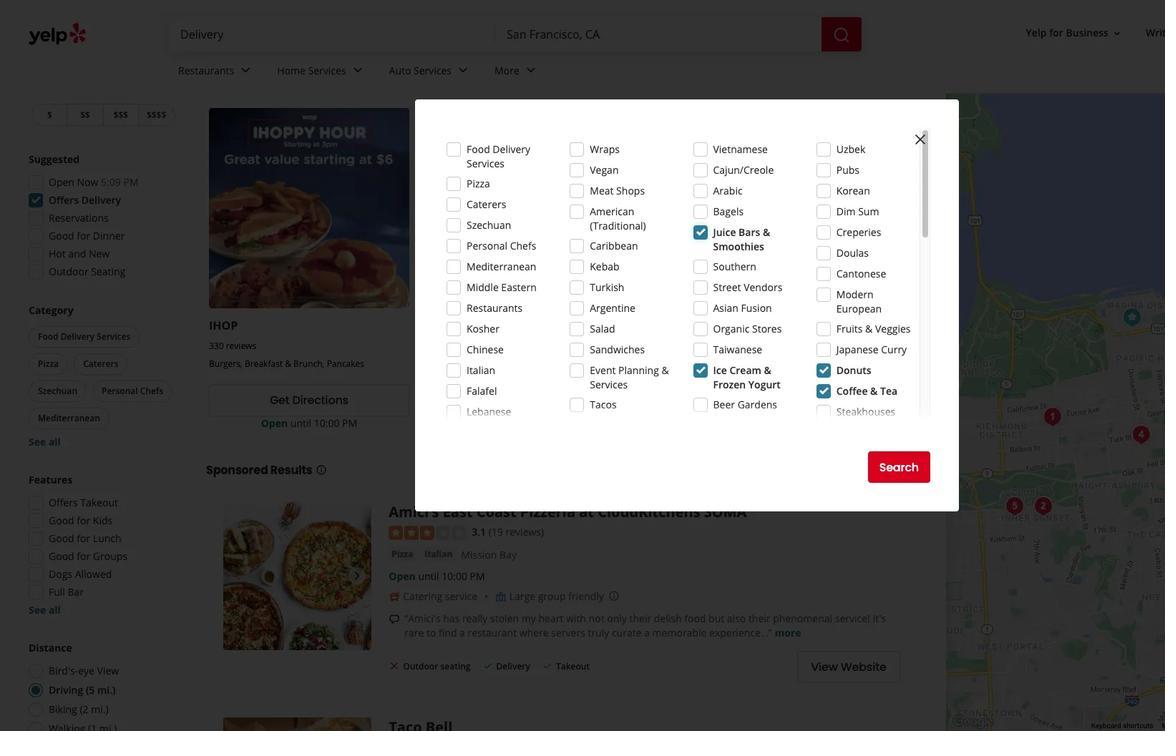 Task type: locate. For each thing, give the bounding box(es) containing it.
personal chefs inside search dialog
[[467, 239, 536, 253]]

website right lebanese
[[513, 392, 559, 409]]

modern european
[[837, 288, 882, 316]]

0 vertical spatial chefs
[[510, 239, 536, 253]]

mi.) for driving (5 mi.)
[[97, 684, 116, 697]]

0 horizontal spatial get
[[270, 392, 290, 409]]

1 breakfast from the left
[[245, 358, 283, 370]]

personal inside search dialog
[[467, 239, 508, 253]]

1 horizontal spatial mediterranean
[[467, 260, 536, 273]]

16 checkmark v2 image down 'where'
[[542, 661, 553, 672]]

1 vertical spatial east
[[443, 502, 473, 522]]

for left business
[[1050, 26, 1064, 40]]

all down mediterranean button
[[49, 435, 61, 449]]

0 vertical spatial cloudkitchens
[[588, 318, 670, 334]]

& left tea
[[871, 384, 878, 398]]

1 get directions from the left
[[270, 392, 349, 409]]

savor image
[[1030, 492, 1058, 521]]

3.1
[[504, 340, 518, 354], [472, 525, 486, 539]]

italian, pizza
[[421, 361, 470, 373]]

0 vertical spatial szechuan
[[467, 218, 511, 232]]

1 see from the top
[[29, 435, 46, 449]]

auto services
[[389, 63, 452, 77]]

directions for ihop
[[292, 392, 349, 409]]

restaurants
[[178, 63, 234, 77], [467, 301, 523, 315]]

sponsored inside featured takeout options sponsored
[[396, 74, 447, 88]]

1 horizontal spatial view website
[[811, 659, 887, 675]]

get for ihop
[[270, 392, 290, 409]]

open until 10:00 pm up catering service
[[389, 570, 485, 583]]

1 get directions link from the left
[[209, 385, 409, 416]]

0 horizontal spatial directions
[[292, 392, 349, 409]]

dinner
[[93, 229, 125, 243]]

1 vertical spatial takeout
[[80, 496, 118, 510]]

1 vertical spatial szechuan
[[38, 385, 77, 397]]

brunch, left pancakes
[[294, 358, 325, 370]]

1 horizontal spatial yelp
[[1026, 26, 1047, 40]]

2 get directions link from the left
[[633, 385, 833, 416]]

3.1 (19 reviews) up bay
[[472, 525, 544, 539]]

takeout down servers
[[556, 661, 590, 673]]

reviews up the burgers,
[[226, 340, 256, 352]]

10:00 up '16 info v2' image
[[314, 416, 340, 430]]

0 horizontal spatial caterers
[[83, 358, 118, 370]]

for down offers takeout
[[77, 514, 90, 528]]

2 all from the top
[[49, 603, 61, 617]]

option group containing distance
[[24, 641, 178, 732]]

1 vertical spatial offers
[[49, 193, 79, 207]]

0 horizontal spatial reviews
[[226, 340, 256, 352]]

1 vertical spatial italian
[[425, 548, 453, 561]]

2 brunch, from the left
[[724, 358, 755, 370]]

1 vertical spatial all
[[49, 603, 61, 617]]

1 horizontal spatial (19
[[521, 340, 535, 354]]

italian right pizza link
[[425, 548, 453, 561]]

1 vertical spatial pizzeria
[[520, 502, 576, 522]]

restaurant
[[468, 626, 517, 640]]

1 horizontal spatial a
[[644, 626, 650, 640]]

0 vertical spatial caterers
[[467, 198, 506, 211]]

mediterranean
[[467, 260, 536, 273], [38, 412, 100, 424]]

until
[[291, 416, 311, 430], [502, 416, 523, 430], [418, 570, 439, 583]]

2 24 chevron down v2 image from the left
[[349, 62, 366, 79]]

dogs
[[49, 568, 72, 581]]

1 vertical spatial view website
[[811, 659, 887, 675]]

breakfast inside 75 reviews fast food, breakfast & brunch, tacos
[[676, 358, 714, 370]]

1 24 chevron down v2 image from the left
[[237, 62, 254, 79]]

auto
[[389, 63, 411, 77]]

good for good for groups
[[49, 550, 74, 563]]

2 breakfast from the left
[[676, 358, 714, 370]]

1 reviews from the left
[[226, 340, 256, 352]]

at
[[573, 318, 585, 334], [579, 502, 594, 522]]

3.1 up mission at the left bottom of page
[[472, 525, 486, 539]]

brunch, inside 75 reviews fast food, breakfast & brunch, tacos
[[724, 358, 755, 370]]

amici's up italian, pizza
[[421, 318, 461, 334]]

1 horizontal spatial get directions
[[693, 392, 772, 409]]

2 a from the left
[[644, 626, 650, 640]]

2 see all from the top
[[29, 603, 61, 617]]

modern
[[837, 288, 874, 301]]

near
[[376, 38, 418, 61]]

view website link down service! at the bottom of page
[[798, 651, 900, 683]]

0 vertical spatial soma
[[673, 318, 707, 334]]

brunch, for ihop
[[294, 358, 325, 370]]

1 horizontal spatial food delivery services
[[467, 142, 531, 170]]

delivery
[[303, 38, 373, 61], [56, 46, 88, 58], [493, 142, 531, 156], [81, 193, 121, 207], [61, 331, 94, 343], [496, 661, 530, 673]]

good for good for dinner
[[49, 229, 74, 243]]

2 see from the top
[[29, 603, 46, 617]]

10:00 right lebanese
[[526, 416, 551, 430]]

& inside ice cream & frozen yogurt
[[764, 364, 772, 377]]

takeout inside group
[[80, 496, 118, 510]]

1 vertical spatial coast
[[477, 502, 517, 522]]

search button
[[868, 452, 931, 483]]

italian
[[467, 364, 495, 377], [425, 548, 453, 561]]

business
[[1066, 26, 1109, 40]]

None search field
[[169, 17, 865, 52]]

pizza button
[[29, 354, 68, 375], [389, 548, 416, 562]]

writ link
[[1140, 20, 1165, 46]]

get
[[270, 392, 290, 409], [693, 392, 713, 409]]

(19 up mission bay
[[489, 525, 503, 539]]

0 horizontal spatial a
[[460, 626, 465, 640]]

reviews) left sandwiches
[[538, 340, 576, 354]]

for down good for kids
[[77, 532, 90, 545]]

yelp inside 'button'
[[1026, 26, 1047, 40]]

offers inside 1 filter offers delivery
[[29, 46, 54, 58]]

sf hole in the wall pizza image
[[1118, 303, 1147, 332]]

1 16 checkmark v2 image from the left
[[482, 661, 494, 672]]

open until 10:00 pm for website
[[473, 416, 569, 430]]

0 vertical spatial amici's east coast pizzeria at cloudkitchens soma link
[[421, 318, 707, 334]]

0 horizontal spatial (19
[[489, 525, 503, 539]]

view
[[483, 392, 510, 409], [811, 659, 838, 675], [97, 664, 119, 678]]

amici's east coast pizzeria at cloudkitchens soma link
[[421, 318, 707, 334], [389, 502, 747, 522]]

brunch,
[[294, 358, 325, 370], [724, 358, 755, 370]]

good down offers takeout
[[49, 514, 74, 528]]

biking (2 mi.)
[[49, 703, 109, 717]]

reviews inside ihop 330 reviews burgers, breakfast & brunch, pancakes
[[226, 340, 256, 352]]

italian inside search dialog
[[467, 364, 495, 377]]

view down phenomenal at the right of page
[[811, 659, 838, 675]]

1 see all from the top
[[29, 435, 61, 449]]

see all button
[[29, 435, 61, 449], [29, 603, 61, 617]]

group containing features
[[24, 473, 178, 618]]

all for features
[[49, 603, 61, 617]]

mi.) right (5
[[97, 684, 116, 697]]

3.1 (19 reviews) for 3.1 star rating 'image' to the top
[[504, 340, 576, 354]]

meat
[[590, 184, 614, 198]]

pubs
[[837, 163, 860, 177]]

3 good from the top
[[49, 532, 74, 545]]

food inside food delivery services button
[[38, 331, 58, 343]]

24 chevron down v2 image right the auto services
[[455, 62, 472, 79]]

2 16 checkmark v2 image from the left
[[542, 661, 553, 672]]

pizza
[[467, 177, 490, 190], [38, 358, 59, 370], [450, 361, 470, 373], [392, 548, 413, 561]]

0 horizontal spatial view
[[97, 664, 119, 678]]

good down good for kids
[[49, 532, 74, 545]]

1 horizontal spatial restaurants
[[467, 301, 523, 315]]

1 horizontal spatial personal
[[467, 239, 508, 253]]

1 vertical spatial mediterranean
[[38, 412, 100, 424]]

0 horizontal spatial food
[[38, 331, 58, 343]]

see all down mediterranean button
[[29, 435, 61, 449]]

caterers button
[[74, 354, 128, 375]]

0 horizontal spatial italian
[[425, 548, 453, 561]]

allowed
[[75, 568, 112, 581]]

coast up chinese
[[491, 318, 523, 334]]

takeout up kids
[[80, 496, 118, 510]]

directions down pancakes
[[292, 392, 349, 409]]

personal up middle
[[467, 239, 508, 253]]

user actions element
[[1015, 20, 1165, 49]]

get down ihop 330 reviews burgers, breakfast & brunch, pancakes
[[270, 392, 290, 409]]

2 vertical spatial group
[[24, 473, 178, 618]]

delivery inside 1 filter offers delivery
[[56, 46, 88, 58]]

1 directions from the left
[[292, 392, 349, 409]]

2 good from the top
[[49, 514, 74, 528]]

0 vertical spatial reviews)
[[538, 340, 576, 354]]

16 large group friendly v2 image
[[495, 591, 507, 603]]

1 vertical spatial sponsored
[[206, 462, 268, 479]]

1 horizontal spatial their
[[749, 612, 771, 626]]

option group
[[24, 641, 178, 732]]

1 get from the left
[[270, 392, 290, 409]]

$ button
[[31, 104, 67, 126]]

1 horizontal spatial caterers
[[467, 198, 506, 211]]

1 horizontal spatial chefs
[[510, 239, 536, 253]]

personal
[[467, 239, 508, 253], [102, 385, 138, 397]]

pizza inside search dialog
[[467, 177, 490, 190]]

0 vertical spatial east
[[464, 318, 488, 334]]

yelp left business
[[1026, 26, 1047, 40]]

offers up good for kids
[[49, 496, 78, 510]]

1 horizontal spatial brunch,
[[724, 358, 755, 370]]

1 vertical spatial reviews)
[[506, 525, 544, 539]]

more link
[[483, 52, 551, 93]]

1 horizontal spatial sponsored
[[396, 74, 447, 88]]

until for directions
[[291, 416, 311, 430]]

breakfast inside ihop 330 reviews burgers, breakfast & brunch, pancakes
[[245, 358, 283, 370]]

24 chevron down v2 image for home services
[[349, 62, 366, 79]]

yelp left 10
[[206, 26, 225, 38]]

open down suggested
[[49, 175, 74, 189]]

2 horizontal spatial 10:00
[[526, 416, 551, 430]]

& up frozen
[[716, 358, 722, 370]]

good for kids
[[49, 514, 113, 528]]

open until 10:00 pm for directions
[[261, 416, 357, 430]]

0 horizontal spatial 16 checkmark v2 image
[[482, 661, 494, 672]]

3.1 down eastern
[[504, 340, 518, 354]]

see all button down mediterranean button
[[29, 435, 61, 449]]

east up italian button
[[443, 502, 473, 522]]

24 chevron down v2 image
[[237, 62, 254, 79], [349, 62, 366, 79], [455, 62, 472, 79]]

sponsored
[[396, 74, 447, 88], [206, 462, 268, 479]]

mi.)
[[97, 684, 116, 697], [91, 703, 109, 717]]

soma
[[673, 318, 707, 334], [704, 502, 747, 522]]

get directions link for 75
[[633, 385, 833, 416]]

mediterranean down szechuan button
[[38, 412, 100, 424]]

personal chefs up middle eastern
[[467, 239, 536, 253]]

szechuan up mediterranean button
[[38, 385, 77, 397]]

ice
[[713, 364, 727, 377]]

hot
[[49, 247, 66, 261]]

1 vertical spatial personal chefs
[[102, 385, 163, 397]]

coast for amici's east coast pizzeria at cloudkitchens soma link to the top
[[491, 318, 523, 334]]

amici's
[[421, 318, 461, 334], [389, 502, 439, 522]]

get directions down pancakes
[[270, 392, 349, 409]]

sponsored left results on the bottom left
[[206, 462, 268, 479]]

for for business
[[1050, 26, 1064, 40]]

1 vertical spatial see all
[[29, 603, 61, 617]]

new
[[89, 247, 110, 261]]

1 horizontal spatial get
[[693, 392, 713, 409]]

get directions link for ihop
[[209, 385, 409, 416]]

for for lunch
[[77, 532, 90, 545]]

seating
[[441, 661, 471, 673]]

for for groups
[[77, 550, 90, 563]]

tea
[[881, 384, 898, 398]]

0 horizontal spatial get directions link
[[209, 385, 409, 416]]

open up sponsored results
[[261, 416, 288, 430]]

for for kids
[[77, 514, 90, 528]]

0 horizontal spatial mediterranean
[[38, 412, 100, 424]]

10:00 for website
[[526, 416, 551, 430]]

see up the distance
[[29, 603, 46, 617]]

service
[[445, 590, 478, 603]]

0 vertical spatial italian
[[467, 364, 495, 377]]

(19
[[521, 340, 535, 354], [489, 525, 503, 539]]

all down full
[[49, 603, 61, 617]]

pizza button up szechuan button
[[29, 354, 68, 375]]

for inside 'button'
[[1050, 26, 1064, 40]]

1 vertical spatial amici's east coast pizzeria at cloudkitchens soma link
[[389, 502, 747, 522]]

3.1 for 3.1 star rating 'image' to the top
[[504, 340, 518, 354]]

& left pancakes
[[285, 358, 291, 370]]

a right curate
[[644, 626, 650, 640]]

delivery inside food delivery services
[[493, 142, 531, 156]]

restaurants inside search dialog
[[467, 301, 523, 315]]

view right the eye
[[97, 664, 119, 678]]

1 yelp from the left
[[206, 26, 225, 38]]

tacos up yogurt
[[758, 358, 780, 370]]

view website down chinese
[[483, 392, 559, 409]]

their right the "also"
[[749, 612, 771, 626]]

1 horizontal spatial personal chefs
[[467, 239, 536, 253]]

breakfast
[[245, 358, 283, 370], [676, 358, 714, 370]]

delish
[[654, 612, 682, 626]]

search
[[880, 459, 919, 476]]

asian fusion
[[713, 301, 772, 315]]

services inside button
[[97, 331, 130, 343]]

steakhouses
[[837, 405, 896, 419]]

outdoor for outdoor seating
[[403, 661, 438, 673]]

frozen
[[713, 378, 746, 392]]

dumpling baby china bistro image
[[1039, 403, 1068, 431]]

personal chefs down caterers button at left
[[102, 385, 163, 397]]

website down service! at the bottom of page
[[841, 659, 887, 675]]

0 vertical spatial 3.1 (19 reviews)
[[504, 340, 576, 354]]

2 get directions from the left
[[693, 392, 772, 409]]

& up yogurt
[[764, 364, 772, 377]]

szechuan inside search dialog
[[467, 218, 511, 232]]

offers up reservations
[[49, 193, 79, 207]]

east up chinese
[[464, 318, 488, 334]]

0 horizontal spatial pizza button
[[29, 354, 68, 375]]

1 horizontal spatial italian
[[467, 364, 495, 377]]

tacos down event
[[590, 398, 617, 412]]

1 horizontal spatial food
[[467, 142, 490, 156]]

tacos inside search dialog
[[590, 398, 617, 412]]

0 horizontal spatial 3.1
[[472, 525, 486, 539]]

caterers inside button
[[83, 358, 118, 370]]

california
[[549, 38, 634, 61]]

16 checkmark v2 image
[[482, 661, 494, 672], [542, 661, 553, 672]]

view website link down chinese
[[421, 385, 621, 416]]

services inside food delivery services
[[467, 157, 505, 170]]

2 vertical spatial offers
[[49, 496, 78, 510]]

2 see all button from the top
[[29, 603, 61, 617]]

1 all from the top
[[49, 435, 61, 449]]

1 horizontal spatial takeout
[[273, 71, 332, 91]]

yelp
[[206, 26, 225, 38], [1026, 26, 1047, 40]]

map region
[[805, 25, 1165, 732]]

open until 10:00 pm up '16 info v2' image
[[261, 416, 357, 430]]

0 vertical spatial see
[[29, 435, 46, 449]]

mediterranean up middle eastern
[[467, 260, 536, 273]]

4 good from the top
[[49, 550, 74, 563]]

southern
[[713, 260, 757, 273]]

$$$$
[[147, 109, 166, 121]]

2 vertical spatial takeout
[[556, 661, 590, 673]]

takeout for featured
[[273, 71, 332, 91]]

cloudkitchens for bottom amici's east coast pizzeria at cloudkitchens soma link
[[598, 502, 701, 522]]

for for dinner
[[77, 229, 90, 243]]

takeout down best
[[273, 71, 332, 91]]

fast
[[633, 358, 649, 370]]

16 checkmark v2 image right seating
[[482, 661, 494, 672]]

24 chevron down v2 image inside restaurants link
[[237, 62, 254, 79]]

mission
[[461, 548, 497, 562]]

personal chefs inside button
[[102, 385, 163, 397]]

3.1 star rating image up italian, pizza
[[421, 341, 498, 356]]

amici's up pizza link
[[389, 502, 439, 522]]

2 get from the left
[[693, 392, 713, 409]]

good for good for lunch
[[49, 532, 74, 545]]

directions for 75
[[716, 392, 772, 409]]

brunch, inside ihop 330 reviews burgers, breakfast & brunch, pancakes
[[294, 358, 325, 370]]

amici's east coast pizzeria at cloudkitchens soma image
[[223, 502, 372, 651]]

1 vertical spatial 3.1
[[472, 525, 486, 539]]

european
[[837, 302, 882, 316]]

breakfast right the food,
[[676, 358, 714, 370]]

0 vertical spatial 3.1
[[504, 340, 518, 354]]

groups
[[93, 550, 127, 563]]

10:00 up service
[[442, 570, 467, 583]]

directions
[[292, 392, 349, 409], [716, 392, 772, 409]]

2 horizontal spatial until
[[502, 416, 523, 430]]

caterers inside search dialog
[[467, 198, 506, 211]]

pizza inside group
[[38, 358, 59, 370]]

0 vertical spatial website
[[513, 392, 559, 409]]

next image
[[349, 568, 366, 585]]

amici's east coast pizzeria at cloudkitchens soma for bottom amici's east coast pizzeria at cloudkitchens soma link
[[389, 502, 747, 522]]

0 horizontal spatial tacos
[[590, 398, 617, 412]]

szechuan button
[[29, 381, 87, 402]]

& inside event planning & services
[[662, 364, 669, 377]]

2 directions from the left
[[716, 392, 772, 409]]

24 chevron down v2 image inside home services link
[[349, 62, 366, 79]]

yelp for yelp for business
[[1026, 26, 1047, 40]]

1 horizontal spatial view website link
[[798, 651, 900, 683]]

filter
[[37, 31, 62, 45]]

16 checkmark v2 image for takeout
[[542, 661, 553, 672]]

get left beer
[[693, 392, 713, 409]]

0 horizontal spatial get directions
[[270, 392, 349, 409]]

for down good for lunch
[[77, 550, 90, 563]]

group containing category
[[26, 304, 178, 450]]

& right 'fast'
[[662, 364, 669, 377]]

directions down frozen
[[716, 392, 772, 409]]

1 vertical spatial food delivery services
[[38, 331, 130, 343]]

(19 for 3.1 star rating 'image' to the top
[[521, 340, 535, 354]]

offers down filter
[[29, 46, 54, 58]]

italian,
[[421, 361, 447, 373]]

korean
[[837, 184, 870, 198]]

outdoor right 16 close v2 icon
[[403, 661, 438, 673]]

szechuan up middle
[[467, 218, 511, 232]]

0 horizontal spatial brunch,
[[294, 358, 325, 370]]

open down falafel
[[473, 416, 500, 430]]

0 horizontal spatial 10:00
[[314, 416, 340, 430]]

0 vertical spatial food delivery services
[[467, 142, 531, 170]]

get directions for 75
[[693, 392, 772, 409]]

1 a from the left
[[460, 626, 465, 640]]

1 horizontal spatial reviews
[[645, 340, 675, 352]]

sponsored down top 10 best delivery near san francisco, california
[[396, 74, 447, 88]]

san
[[421, 38, 454, 61]]

see all button for features
[[29, 603, 61, 617]]

a right find
[[460, 626, 465, 640]]

breakfast right the burgers,
[[245, 358, 283, 370]]

1 horizontal spatial 3.1
[[504, 340, 518, 354]]

catering
[[403, 590, 443, 603]]

0 vertical spatial sponsored
[[396, 74, 447, 88]]

pm
[[123, 175, 139, 189], [342, 416, 357, 430], [554, 416, 569, 430], [470, 570, 485, 583]]

mi.) right (2
[[91, 703, 109, 717]]

reviews) up bay
[[506, 525, 544, 539]]

3.1 for the bottommost 3.1 star rating 'image'
[[472, 525, 486, 539]]

3.1 (19 reviews) down eastern
[[504, 340, 576, 354]]

their up curate
[[630, 612, 651, 626]]

open until 10:00 pm down falafel
[[473, 416, 569, 430]]

soma for bottom amici's east coast pizzeria at cloudkitchens soma link
[[704, 502, 747, 522]]

group
[[24, 152, 178, 283], [26, 304, 178, 450], [24, 473, 178, 618]]

3.1 star rating image
[[421, 341, 498, 356], [389, 526, 466, 540]]

mediterranean button
[[29, 408, 109, 429]]

$$ button
[[67, 104, 103, 126]]

view down chinese
[[483, 392, 510, 409]]

2 horizontal spatial view
[[811, 659, 838, 675]]

1 good from the top
[[49, 229, 74, 243]]

0 horizontal spatial 24 chevron down v2 image
[[237, 62, 254, 79]]

at for amici's east coast pizzeria at cloudkitchens soma link to the top
[[573, 318, 585, 334]]

ihop
[[209, 318, 238, 334]]

pizza button left italian button
[[389, 548, 416, 562]]

& right bars
[[763, 225, 770, 239]]

3 24 chevron down v2 image from the left
[[455, 62, 472, 79]]

0 horizontal spatial their
[[630, 612, 651, 626]]

cantonese
[[837, 267, 886, 281]]

group containing suggested
[[24, 152, 178, 283]]

turkish
[[590, 281, 625, 294]]

reviews inside 75 reviews fast food, breakfast & brunch, tacos
[[645, 340, 675, 352]]

0 horizontal spatial chefs
[[140, 385, 163, 397]]

2 reviews from the left
[[645, 340, 675, 352]]

east for bottom amici's east coast pizzeria at cloudkitchens soma link
[[443, 502, 473, 522]]

home services link
[[266, 52, 378, 93]]

stores
[[752, 322, 782, 336]]

see all button for category
[[29, 435, 61, 449]]

24 chevron down v2 image inside the auto services link
[[455, 62, 472, 79]]

10:00
[[314, 416, 340, 430], [526, 416, 551, 430], [442, 570, 467, 583]]

bagels
[[713, 205, 744, 218]]

0 horizontal spatial personal chefs
[[102, 385, 163, 397]]

google image
[[950, 713, 997, 732]]

1 horizontal spatial tacos
[[758, 358, 780, 370]]

lebanese
[[467, 405, 511, 419]]

1 vertical spatial 3.1 (19 reviews)
[[472, 525, 544, 539]]

asian
[[713, 301, 739, 315]]

coast
[[491, 318, 523, 334], [477, 502, 517, 522]]

brunch, down taiwanese
[[724, 358, 755, 370]]

0 horizontal spatial view website link
[[421, 385, 621, 416]]

reviews) for the bottommost 3.1 star rating 'image'
[[506, 525, 544, 539]]

mediterranean inside search dialog
[[467, 260, 536, 273]]

personal down caterers button at left
[[102, 385, 138, 397]]

"amici's
[[405, 612, 441, 626]]

(19 right chinese
[[521, 340, 535, 354]]

1 see all button from the top
[[29, 435, 61, 449]]

see all down full
[[29, 603, 61, 617]]

get directions down frozen
[[693, 392, 772, 409]]

24 chevron down v2 image left auto
[[349, 62, 366, 79]]

see all button down full
[[29, 603, 61, 617]]

for up hot and new
[[77, 229, 90, 243]]

2 yelp from the left
[[1026, 26, 1047, 40]]

0 vertical spatial mi.)
[[97, 684, 116, 697]]

outdoor down and
[[49, 265, 89, 278]]

italian up falafel
[[467, 364, 495, 377]]

chinese
[[467, 343, 504, 356]]

veggies
[[875, 322, 911, 336]]

16 info v2 image
[[315, 464, 327, 476]]

search dialog
[[0, 0, 1165, 732]]

0 horizontal spatial website
[[513, 392, 559, 409]]

personal inside button
[[102, 385, 138, 397]]

1 vertical spatial (19
[[489, 525, 503, 539]]

delivery inside button
[[61, 331, 94, 343]]

1 vertical spatial caterers
[[83, 358, 118, 370]]

0 horizontal spatial view website
[[483, 392, 559, 409]]

0 vertical spatial group
[[24, 152, 178, 283]]

1 vertical spatial outdoor
[[403, 661, 438, 673]]

chefs inside button
[[140, 385, 163, 397]]

ihop link
[[209, 318, 238, 334]]

info icon image
[[608, 591, 620, 602], [608, 591, 620, 602]]

0 horizontal spatial until
[[291, 416, 311, 430]]

0 vertical spatial view website link
[[421, 385, 621, 416]]

0 vertical spatial amici's
[[421, 318, 461, 334]]

close image
[[912, 131, 929, 148]]

1 brunch, from the left
[[294, 358, 325, 370]]



Task type: describe. For each thing, give the bounding box(es) containing it.
driving (5 mi.)
[[49, 684, 116, 697]]

restaurants inside restaurants link
[[178, 63, 234, 77]]

$$$
[[114, 109, 128, 121]]

offers delivery
[[49, 193, 121, 207]]

1
[[29, 31, 34, 45]]

features
[[29, 473, 72, 487]]

(19 for the bottommost 3.1 star rating 'image'
[[489, 525, 503, 539]]

vietnamese
[[713, 142, 768, 156]]

$$$$ button
[[138, 104, 175, 126]]

at for bottom amici's east coast pizzeria at cloudkitchens soma link
[[579, 502, 594, 522]]

& right fruits
[[865, 322, 873, 336]]

business categories element
[[167, 52, 1165, 93]]

pancakes
[[327, 358, 364, 370]]

2 horizontal spatial takeout
[[556, 661, 590, 673]]

offers for offers delivery
[[49, 193, 79, 207]]

pm inside group
[[123, 175, 139, 189]]

yelp link
[[206, 26, 225, 38]]

saucy asian image
[[1160, 500, 1165, 529]]

breakfast for ihop
[[245, 358, 283, 370]]

10:00 for directions
[[314, 416, 340, 430]]

sum
[[858, 205, 879, 218]]

1 their from the left
[[630, 612, 651, 626]]

outdoor for outdoor seating
[[49, 265, 89, 278]]

1 vertical spatial view website link
[[798, 651, 900, 683]]

middle
[[467, 281, 499, 294]]

3.1 (19 reviews) for the bottommost 3.1 star rating 'image'
[[472, 525, 544, 539]]

0 horizontal spatial sponsored
[[206, 462, 268, 479]]

1 horizontal spatial view
[[483, 392, 510, 409]]

tacos inside 75 reviews fast food, breakfast & brunch, tacos
[[758, 358, 780, 370]]

24 chevron down v2 image for auto services
[[455, 62, 472, 79]]

shops
[[616, 184, 645, 198]]

$$
[[80, 109, 90, 121]]

soma for amici's east coast pizzeria at cloudkitchens soma link to the top
[[673, 318, 707, 334]]

cloudkitchens for amici's east coast pizzeria at cloudkitchens soma link to the top
[[588, 318, 670, 334]]

group
[[538, 590, 566, 603]]

offers for offers takeout
[[49, 496, 78, 510]]

bay
[[500, 548, 517, 562]]

good for good for kids
[[49, 514, 74, 528]]

reviews) for 3.1 star rating 'image' to the top
[[538, 340, 576, 354]]

yelp for yelp link
[[206, 26, 225, 38]]

0 vertical spatial pizza button
[[29, 354, 68, 375]]

pizza link
[[389, 548, 416, 562]]

east for amici's east coast pizzeria at cloudkitchens soma link to the top
[[464, 318, 488, 334]]

16 chevron down v2 image
[[1112, 28, 1123, 39]]

24 chevron down v2 image for restaurants
[[237, 62, 254, 79]]

friendly
[[569, 590, 604, 603]]

16 speech v2 image
[[389, 614, 400, 626]]

brunch, for 75
[[724, 358, 755, 370]]

"amici's has really stolen my heart with not only their delish food but also their phenomenal service! it's rare to find a restaurant where servers truly curate a memorable experience…"
[[405, 612, 886, 640]]

home services
[[277, 63, 346, 77]]

$
[[47, 109, 52, 121]]

meat shops
[[590, 184, 645, 198]]

has
[[443, 612, 460, 626]]

event
[[590, 364, 616, 377]]

see all for features
[[29, 603, 61, 617]]

my
[[522, 612, 536, 626]]

good for dinner
[[49, 229, 125, 243]]

open inside group
[[49, 175, 74, 189]]

szechuan inside button
[[38, 385, 77, 397]]

personal chefs button
[[92, 381, 173, 402]]

organic
[[713, 322, 750, 336]]

best
[[262, 38, 299, 61]]

kosher
[[467, 322, 500, 336]]

chefs inside search dialog
[[510, 239, 536, 253]]

seating
[[91, 265, 126, 278]]

doulas
[[837, 246, 869, 260]]

food delivery services inside search dialog
[[467, 142, 531, 170]]

mediterranean inside button
[[38, 412, 100, 424]]

amici's for bottom amici's east coast pizzeria at cloudkitchens soma link
[[389, 502, 439, 522]]

until for website
[[502, 416, 523, 430]]

uzbek
[[837, 142, 866, 156]]

0 vertical spatial view website
[[483, 392, 559, 409]]

but
[[709, 612, 725, 626]]

writ
[[1146, 26, 1165, 40]]

driving
[[49, 684, 83, 697]]

more
[[775, 626, 801, 640]]

1 horizontal spatial until
[[418, 570, 439, 583]]

service!
[[835, 612, 870, 626]]

where
[[520, 626, 549, 640]]

services inside event planning & services
[[590, 378, 628, 392]]

slideshow element
[[223, 502, 372, 651]]

argentine
[[590, 301, 636, 315]]

cajun/creole
[[713, 163, 774, 177]]

restaurants link
[[167, 52, 266, 93]]

japanese curry
[[837, 343, 907, 356]]

offers takeout
[[49, 496, 118, 510]]

previous image
[[229, 568, 246, 585]]

& inside juice bars & smoothies
[[763, 225, 770, 239]]

vegan
[[590, 163, 619, 177]]

mission bay
[[461, 548, 517, 562]]

amici's for amici's east coast pizzeria at cloudkitchens soma link to the top
[[421, 318, 461, 334]]

gardens
[[738, 398, 777, 412]]

16 close v2 image
[[389, 661, 400, 672]]

stolen
[[490, 612, 519, 626]]

0 vertical spatial pizzeria
[[526, 318, 570, 334]]

1 vertical spatial 3.1 star rating image
[[389, 526, 466, 540]]

not
[[589, 612, 605, 626]]

get directions for ihop
[[270, 392, 349, 409]]

food inside food delivery services
[[467, 142, 490, 156]]

75
[[633, 340, 642, 352]]

italian inside italian button
[[425, 548, 453, 561]]

fruits
[[837, 322, 863, 336]]

breakfast for 75
[[676, 358, 714, 370]]

amici's east coast pizzeria at cloudkitchens soma for amici's east coast pizzeria at cloudkitchens soma link to the top
[[421, 318, 707, 334]]

to
[[427, 626, 436, 640]]

takeout for offers
[[80, 496, 118, 510]]

16 catering v2 image
[[389, 591, 400, 603]]

outdoor seating
[[403, 661, 471, 673]]

heart
[[539, 612, 564, 626]]

mi.) for biking (2 mi.)
[[91, 703, 109, 717]]

organic stores
[[713, 322, 782, 336]]

more
[[495, 63, 519, 77]]

& inside ihop 330 reviews burgers, breakfast & brunch, pancakes
[[285, 358, 291, 370]]

only
[[607, 612, 627, 626]]

food delivery services inside button
[[38, 331, 130, 343]]

coffee & tea
[[837, 384, 898, 398]]

1 horizontal spatial website
[[841, 659, 887, 675]]

get for 75
[[693, 392, 713, 409]]

bars
[[739, 225, 760, 239]]

arabic
[[713, 184, 743, 198]]

search image
[[833, 26, 850, 43]]

yelp for business button
[[1020, 20, 1129, 46]]

find
[[439, 626, 457, 640]]

0 vertical spatial 3.1 star rating image
[[421, 341, 498, 356]]

see all for category
[[29, 435, 61, 449]]

2 their from the left
[[749, 612, 771, 626]]

24 chevron down v2 image
[[522, 62, 540, 79]]

catering service
[[403, 590, 478, 603]]

also
[[727, 612, 746, 626]]

bird's-eye view
[[49, 664, 119, 678]]

open up '16 catering v2' icon
[[389, 570, 416, 583]]

coast for bottom amici's east coast pizzeria at cloudkitchens soma link
[[477, 502, 517, 522]]

salad
[[590, 322, 615, 336]]

hot and new
[[49, 247, 110, 261]]

beer gardens
[[713, 398, 777, 412]]

all for category
[[49, 435, 61, 449]]

chang's kitchen image
[[1001, 492, 1030, 521]]

75 reviews fast food, breakfast & brunch, tacos
[[633, 340, 780, 370]]

really
[[462, 612, 488, 626]]

see for features
[[29, 603, 46, 617]]

1 vertical spatial pizza button
[[389, 548, 416, 562]]

italian button
[[422, 548, 455, 562]]

top
[[206, 38, 238, 61]]

view inside option group
[[97, 664, 119, 678]]

suggested
[[29, 152, 80, 166]]

keyboard shortcuts
[[1092, 722, 1154, 730]]

experience…"
[[709, 626, 772, 640]]

16 checkmark v2 image for delivery
[[482, 661, 494, 672]]

kung food image
[[1128, 421, 1156, 449]]

(2
[[80, 703, 88, 717]]

& inside 75 reviews fast food, breakfast & brunch, tacos
[[716, 358, 722, 370]]

lunch
[[93, 532, 121, 545]]

it's
[[873, 612, 886, 626]]

1 horizontal spatial 10:00
[[442, 570, 467, 583]]

dogs allowed
[[49, 568, 112, 581]]

see for category
[[29, 435, 46, 449]]

planning
[[619, 364, 659, 377]]



Task type: vqa. For each thing, say whether or not it's contained in the screenshot.
topmost some
no



